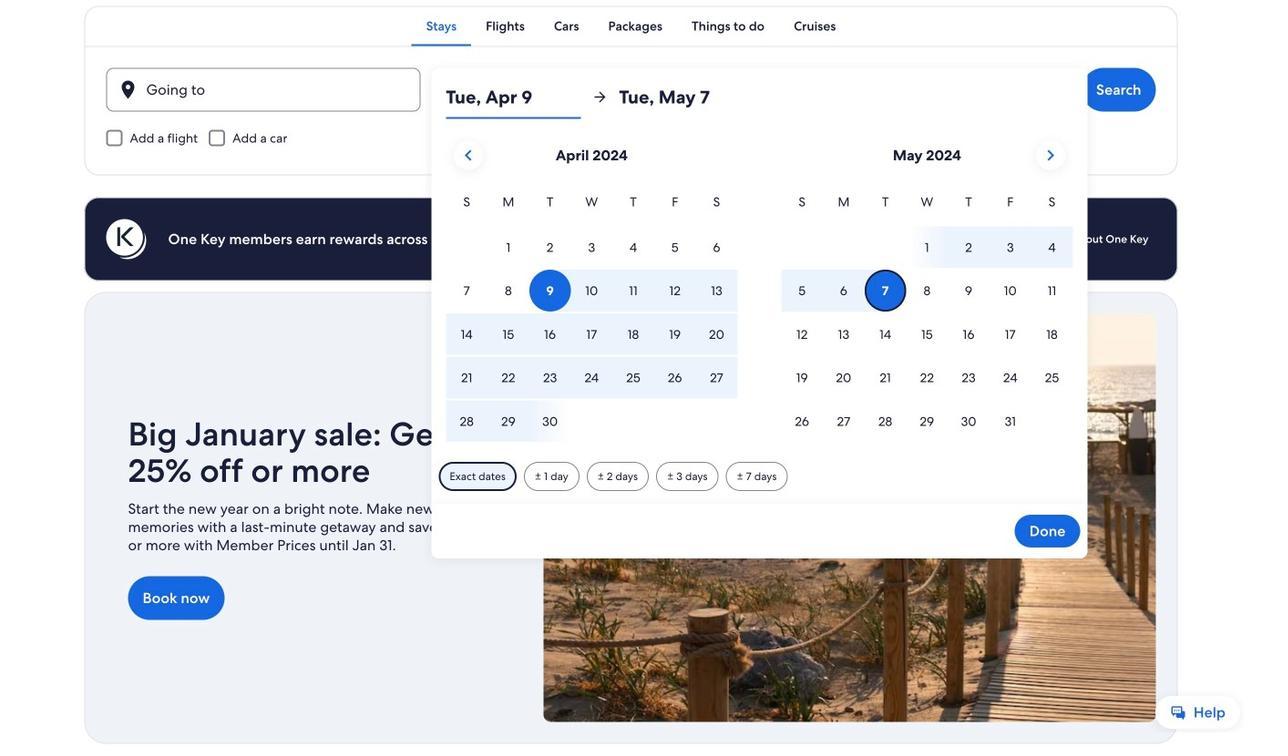 Task type: locate. For each thing, give the bounding box(es) containing it.
april 2024 element
[[446, 192, 738, 444]]

directional image
[[592, 89, 608, 105]]

next month image
[[1040, 144, 1062, 166]]

application
[[446, 134, 1073, 444]]

tab list
[[84, 6, 1178, 46]]

may 2024 element
[[781, 192, 1073, 444]]



Task type: describe. For each thing, give the bounding box(es) containing it.
previous month image
[[457, 144, 479, 166]]



Task type: vqa. For each thing, say whether or not it's contained in the screenshot.
April 2024 element
yes



